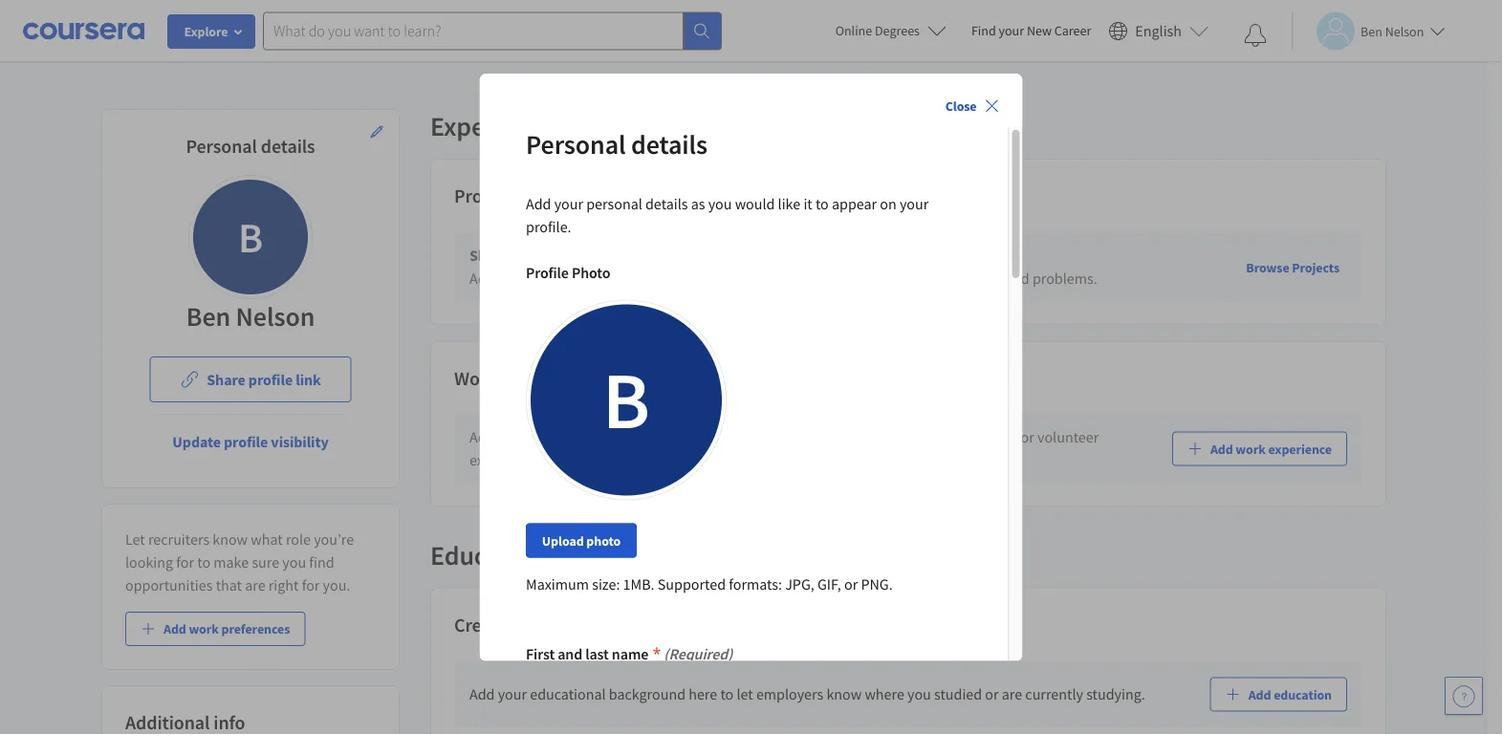 Task type: locate. For each thing, give the bounding box(es) containing it.
to down skills
[[584, 270, 598, 289]]

b inside the "personal details" dialog
[[602, 349, 650, 450]]

know up make
[[213, 530, 248, 549]]

can
[[893, 428, 916, 447]]

add inside button
[[164, 621, 186, 638]]

you down role
[[283, 553, 306, 572]]

first and last name
[[526, 645, 648, 664]]

0 vertical spatial here
[[553, 270, 581, 289]]

1 horizontal spatial projects
[[813, 247, 868, 266]]

0 vertical spatial profile
[[249, 370, 293, 389]]

profile photo
[[526, 263, 610, 282]]

2 horizontal spatial experience
[[1269, 441, 1333, 458]]

2 vertical spatial or
[[986, 685, 999, 704]]

0 horizontal spatial you're
[[314, 530, 354, 549]]

0 horizontal spatial know
[[213, 530, 248, 549]]

1 horizontal spatial work
[[560, 428, 593, 447]]

for up opportunities
[[176, 553, 194, 572]]

1 vertical spatial here
[[689, 685, 718, 704]]

to left let
[[721, 685, 734, 704]]

add your past work experience here. if you're just starting out, you can add internships or volunteer experience instead.
[[470, 428, 1099, 470]]

and left ability
[[841, 270, 865, 289]]

experience
[[430, 110, 555, 143]]

or left volunteer
[[1021, 428, 1035, 447]]

know
[[213, 530, 248, 549], [827, 685, 862, 704]]

projects right browse
[[1293, 259, 1340, 276]]

your down first
[[498, 685, 527, 704]]

1mb.
[[623, 575, 654, 594]]

showcase your skills to recruiters with job-relevant projects add projects here to demonstrate your technical expertise and ability to solve real-world problems.
[[470, 247, 1098, 289]]

personal
[[526, 128, 626, 161], [186, 134, 257, 158]]

close button
[[938, 89, 1008, 123]]

upload photo
[[542, 532, 620, 549]]

1 horizontal spatial personal details
[[526, 128, 707, 161]]

volunteer
[[1038, 428, 1099, 447]]

profile.
[[526, 217, 571, 236]]

0 horizontal spatial here
[[553, 270, 581, 289]]

add inside 'add your past work experience here. if you're just starting out, you can add internships or volunteer experience instead.'
[[470, 428, 495, 447]]

0 horizontal spatial recruiters
[[148, 530, 210, 549]]

2 horizontal spatial work
[[1236, 441, 1266, 458]]

share profile link button
[[150, 357, 352, 403]]

b up ben nelson
[[238, 210, 263, 264]]

projects up expertise in the right of the page
[[813, 247, 868, 266]]

0 vertical spatial recruiters
[[627, 247, 692, 266]]

add for personal
[[526, 194, 551, 213]]

1 vertical spatial are
[[1002, 685, 1023, 704]]

details inside add your personal details as you would like it to appear on your profile.
[[645, 194, 688, 213]]

like
[[778, 194, 800, 213]]

b left the here.
[[602, 349, 650, 450]]

coursera image
[[23, 16, 144, 46]]

0 horizontal spatial or
[[844, 575, 858, 594]]

add for preferences
[[164, 621, 186, 638]]

add inside add work experience button
[[1211, 441, 1234, 458]]

1 horizontal spatial b button
[[526, 300, 727, 501]]

add for past
[[470, 428, 495, 447]]

1 vertical spatial profile
[[224, 432, 268, 452]]

projects up showcase
[[454, 184, 521, 208]]

add work experience
[[1211, 441, 1333, 458]]

and inside the "personal details" dialog
[[557, 645, 582, 664]]

1 vertical spatial b
[[602, 349, 650, 450]]

you
[[708, 194, 732, 213], [866, 428, 890, 447], [283, 553, 306, 572], [908, 685, 932, 704]]

0 horizontal spatial are
[[245, 576, 266, 595]]

personal details
[[526, 128, 707, 161], [186, 134, 315, 158]]

1 vertical spatial recruiters
[[148, 530, 210, 549]]

1 vertical spatial for
[[302, 576, 320, 595]]

1 vertical spatial you're
[[314, 530, 354, 549]]

or
[[1021, 428, 1035, 447], [844, 575, 858, 594], [986, 685, 999, 704]]

history
[[501, 367, 558, 391]]

details left as
[[645, 194, 688, 213]]

details
[[631, 128, 707, 161], [261, 134, 315, 158], [645, 194, 688, 213]]

add education
[[1249, 686, 1333, 704]]

personal
[[586, 194, 642, 213]]

are down sure at left bottom
[[245, 576, 266, 595]]

profile
[[526, 263, 569, 282]]

your down profile.
[[539, 247, 570, 266]]

recruiters
[[627, 247, 692, 266], [148, 530, 210, 549]]

world
[[993, 270, 1030, 289]]

0 horizontal spatial experience
[[470, 451, 539, 470]]

1 vertical spatial and
[[557, 645, 582, 664]]

career
[[1055, 22, 1092, 39]]

your up profile.
[[554, 194, 583, 213]]

your left past
[[498, 428, 527, 447]]

currently
[[1026, 685, 1084, 704]]

your for work
[[498, 428, 527, 447]]

projects down showcase
[[498, 270, 550, 289]]

are left currently
[[1002, 685, 1023, 704]]

or right studied
[[986, 685, 999, 704]]

0 horizontal spatial for
[[176, 553, 194, 572]]

0 vertical spatial for
[[176, 553, 194, 572]]

add inside "showcase your skills to recruiters with job-relevant projects add projects here to demonstrate your technical expertise and ability to solve real-world problems."
[[470, 270, 495, 289]]

visibility
[[271, 432, 329, 452]]

here down (required)
[[689, 685, 718, 704]]

with
[[695, 247, 726, 266]]

experience inside add work experience button
[[1269, 441, 1333, 458]]

add inside add your personal details as you would like it to appear on your profile.
[[526, 194, 551, 213]]

0 vertical spatial you're
[[716, 428, 756, 447]]

1 horizontal spatial know
[[827, 685, 862, 704]]

0 horizontal spatial b button
[[188, 175, 313, 299]]

add for educational
[[470, 685, 495, 704]]

to right skills
[[610, 247, 624, 266]]

png.
[[861, 575, 893, 594]]

your right on
[[900, 194, 929, 213]]

0 vertical spatial know
[[213, 530, 248, 549]]

0 horizontal spatial projects
[[498, 270, 550, 289]]

know left where on the bottom of the page
[[827, 685, 862, 704]]

add
[[526, 194, 551, 213], [470, 270, 495, 289], [470, 428, 495, 447], [1211, 441, 1234, 458], [164, 621, 186, 638], [470, 685, 495, 704], [1249, 686, 1272, 704]]

education
[[430, 539, 546, 572]]

1 horizontal spatial here
[[689, 685, 718, 704]]

1 horizontal spatial recruiters
[[627, 247, 692, 266]]

skills
[[573, 247, 607, 266]]

english button
[[1101, 0, 1217, 62]]

for down find
[[302, 576, 320, 595]]

your inside 'add your past work experience here. if you're just starting out, you can add internships or volunteer experience instead.'
[[498, 428, 527, 447]]

name
[[612, 645, 648, 664]]

recruiters up looking
[[148, 530, 210, 549]]

to
[[815, 194, 829, 213], [610, 247, 624, 266], [584, 270, 598, 289], [911, 270, 925, 289], [197, 553, 211, 572], [721, 685, 734, 704]]

b button inside the "personal details" dialog
[[526, 300, 727, 501]]

add your personal details as you would like it to appear on your profile.
[[526, 194, 929, 236]]

1 horizontal spatial personal
[[526, 128, 626, 161]]

your for background
[[498, 685, 527, 704]]

your down with
[[686, 270, 715, 289]]

1 horizontal spatial b
[[602, 349, 650, 450]]

profile for update
[[224, 432, 268, 452]]

2 horizontal spatial or
[[1021, 428, 1035, 447]]

and inside "showcase your skills to recruiters with job-relevant projects add projects here to demonstrate your technical expertise and ability to solve real-world problems."
[[841, 270, 865, 289]]

b button
[[188, 175, 313, 299], [526, 300, 727, 501]]

let
[[737, 685, 754, 704]]

1 horizontal spatial you're
[[716, 428, 756, 447]]

you.
[[323, 576, 350, 595]]

on
[[880, 194, 897, 213]]

0 vertical spatial projects
[[454, 184, 521, 208]]

b button for photo
[[526, 300, 727, 501]]

you're up find
[[314, 530, 354, 549]]

0 horizontal spatial work
[[189, 621, 219, 638]]

1 vertical spatial or
[[844, 575, 858, 594]]

you're
[[716, 428, 756, 447], [314, 530, 354, 549]]

solve
[[928, 270, 961, 289]]

profile left link on the bottom of the page
[[249, 370, 293, 389]]

where
[[865, 685, 905, 704]]

1 horizontal spatial projects
[[1293, 259, 1340, 276]]

projects
[[813, 247, 868, 266], [498, 270, 550, 289]]

edit image
[[369, 124, 385, 140]]

recruiters inside "showcase your skills to recruiters with job-relevant projects add projects here to demonstrate your technical expertise and ability to solve real-world problems."
[[627, 247, 692, 266]]

work for add work preferences
[[189, 621, 219, 638]]

to inside let recruiters know what role you're looking for to make sure you find opportunities that are right for you.
[[197, 553, 211, 572]]

you're right "if"
[[716, 428, 756, 447]]

0 vertical spatial and
[[841, 270, 865, 289]]

profile
[[249, 370, 293, 389], [224, 432, 268, 452]]

recruiters up demonstrate
[[627, 247, 692, 266]]

educational
[[530, 685, 606, 704]]

profile right update
[[224, 432, 268, 452]]

looking
[[125, 553, 173, 572]]

0 horizontal spatial and
[[557, 645, 582, 664]]

0 vertical spatial are
[[245, 576, 266, 595]]

you inside 'add your past work experience here. if you're just starting out, you can add internships or volunteer experience instead.'
[[866, 428, 890, 447]]

1 horizontal spatial or
[[986, 685, 999, 704]]

to left make
[[197, 553, 211, 572]]

0 vertical spatial or
[[1021, 428, 1035, 447]]

you left can
[[866, 428, 890, 447]]

0 vertical spatial b
[[238, 210, 263, 264]]

projects
[[454, 184, 521, 208], [1293, 259, 1340, 276]]

0 horizontal spatial projects
[[454, 184, 521, 208]]

you're inside 'add your past work experience here. if you're just starting out, you can add internships or volunteer experience instead.'
[[716, 428, 756, 447]]

or right gif,
[[844, 575, 858, 594]]

here down skills
[[553, 270, 581, 289]]

add work preferences
[[164, 621, 290, 638]]

0 horizontal spatial b
[[238, 210, 263, 264]]

formats:
[[729, 575, 782, 594]]

personal inside dialog
[[526, 128, 626, 161]]

you right as
[[708, 194, 732, 213]]

close
[[946, 97, 977, 115]]

None search field
[[263, 12, 722, 50]]

1 vertical spatial projects
[[1293, 259, 1340, 276]]

your right find
[[999, 22, 1025, 39]]

are inside let recruiters know what role you're looking for to make sure you find opportunities that are right for you.
[[245, 576, 266, 595]]

starting
[[785, 428, 834, 447]]

photo
[[586, 532, 620, 549]]

work
[[560, 428, 593, 447], [1236, 441, 1266, 458], [189, 621, 219, 638]]

help center image
[[1453, 685, 1476, 708]]

b for photo
[[602, 349, 650, 450]]

1 horizontal spatial and
[[841, 270, 865, 289]]

find your new career
[[972, 22, 1092, 39]]

what
[[251, 530, 283, 549]]

just
[[759, 428, 782, 447]]

to right the it
[[815, 194, 829, 213]]

let recruiters know what role you're looking for to make sure you find opportunities that are right for you.
[[125, 530, 354, 595]]

and left last
[[557, 645, 582, 664]]



Task type: vqa. For each thing, say whether or not it's contained in the screenshot.
the full inside the See our full refund policy Link
no



Task type: describe. For each thing, give the bounding box(es) containing it.
your for to
[[539, 247, 570, 266]]

projects inside button
[[1293, 259, 1340, 276]]

1 horizontal spatial for
[[302, 576, 320, 595]]

size:
[[592, 575, 620, 594]]

let
[[125, 530, 145, 549]]

instead.
[[542, 451, 593, 470]]

(required)
[[661, 645, 733, 664]]

maximum size: 1mb. supported formats: jpg, gif, or png.
[[526, 575, 893, 594]]

make
[[214, 553, 249, 572]]

share
[[207, 370, 246, 389]]

would
[[735, 194, 775, 213]]

find
[[309, 553, 334, 572]]

1 horizontal spatial experience
[[596, 428, 665, 447]]

1 vertical spatial projects
[[498, 270, 550, 289]]

you're inside let recruiters know what role you're looking for to make sure you find opportunities that are right for you.
[[314, 530, 354, 549]]

here.
[[668, 428, 701, 447]]

ben
[[186, 300, 231, 333]]

nelson
[[236, 300, 315, 333]]

photo
[[572, 263, 610, 282]]

upload
[[542, 532, 584, 549]]

b button for details
[[188, 175, 313, 299]]

update
[[172, 432, 221, 452]]

personal details inside dialog
[[526, 128, 707, 161]]

your for career
[[999, 22, 1025, 39]]

0 horizontal spatial personal details
[[186, 134, 315, 158]]

real-
[[964, 270, 993, 289]]

maximum
[[526, 575, 589, 594]]

expertise
[[779, 270, 838, 289]]

technical
[[718, 270, 776, 289]]

0 horizontal spatial personal
[[186, 134, 257, 158]]

ability
[[868, 270, 908, 289]]

last
[[585, 645, 609, 664]]

share profile link
[[207, 370, 321, 389]]

browse projects button
[[1239, 250, 1348, 285]]

ben nelson
[[186, 300, 315, 333]]

supported
[[657, 575, 726, 594]]

it
[[803, 194, 812, 213]]

add for experience
[[1211, 441, 1234, 458]]

or inside 'add your past work experience here. if you're just starting out, you can add internships or volunteer experience instead.'
[[1021, 428, 1035, 447]]

add inside add education button
[[1249, 686, 1272, 704]]

show notifications image
[[1245, 24, 1268, 47]]

link
[[296, 370, 321, 389]]

work history
[[454, 367, 558, 391]]

out,
[[837, 428, 863, 447]]

you right where on the bottom of the page
[[908, 685, 932, 704]]

update profile visibility button
[[157, 419, 344, 465]]

work inside 'add your past work experience here. if you're just starting out, you can add internships or volunteer experience instead.'
[[560, 428, 593, 447]]

your for details
[[554, 194, 583, 213]]

details up as
[[631, 128, 707, 161]]

1 vertical spatial know
[[827, 685, 862, 704]]

work for add work experience
[[1236, 441, 1266, 458]]

role
[[286, 530, 311, 549]]

personal details dialog
[[480, 73, 1023, 735]]

add your educational background here to let employers know where you studied or are currently studying.
[[470, 685, 1146, 704]]

find your new career link
[[962, 19, 1101, 43]]

preferences
[[221, 621, 290, 638]]

jpg,
[[785, 575, 814, 594]]

add work preferences button
[[125, 612, 305, 647]]

past
[[530, 428, 557, 447]]

as
[[691, 194, 705, 213]]

add
[[919, 428, 943, 447]]

studied
[[935, 685, 983, 704]]

browse projects
[[1247, 259, 1340, 276]]

education
[[1274, 686, 1333, 704]]

0 vertical spatial projects
[[813, 247, 868, 266]]

add education button
[[1211, 678, 1348, 712]]

sure
[[252, 553, 279, 572]]

studying.
[[1087, 685, 1146, 704]]

employers
[[757, 685, 824, 704]]

upload photo button
[[526, 524, 637, 558]]

you inside let recruiters know what role you're looking for to make sure you find opportunities that are right for you.
[[283, 553, 306, 572]]

update profile visibility
[[172, 432, 329, 452]]

details left edit icon
[[261, 134, 315, 158]]

work
[[454, 367, 497, 391]]

to inside add your personal details as you would like it to appear on your profile.
[[815, 194, 829, 213]]

demonstrate
[[601, 270, 682, 289]]

credentials
[[454, 613, 547, 637]]

relevant
[[755, 247, 810, 266]]

you inside add your personal details as you would like it to appear on your profile.
[[708, 194, 732, 213]]

add work experience button
[[1173, 432, 1348, 467]]

new
[[1027, 22, 1052, 39]]

profile for share
[[249, 370, 293, 389]]

1 horizontal spatial are
[[1002, 685, 1023, 704]]

problems.
[[1033, 270, 1098, 289]]

if
[[704, 428, 712, 447]]

recruiters inside let recruiters know what role you're looking for to make sure you find opportunities that are right for you.
[[148, 530, 210, 549]]

gif,
[[817, 575, 841, 594]]

first
[[526, 645, 554, 664]]

here inside "showcase your skills to recruiters with job-relevant projects add projects here to demonstrate your technical expertise and ability to solve real-world problems."
[[553, 270, 581, 289]]

appear
[[832, 194, 877, 213]]

or inside the "personal details" dialog
[[844, 575, 858, 594]]

that
[[216, 576, 242, 595]]

background
[[609, 685, 686, 704]]

english
[[1136, 22, 1182, 41]]

opportunities
[[125, 576, 213, 595]]

internships
[[946, 428, 1018, 447]]

b for details
[[238, 210, 263, 264]]

know inside let recruiters know what role you're looking for to make sure you find opportunities that are right for you.
[[213, 530, 248, 549]]

right
[[269, 576, 299, 595]]

to left solve
[[911, 270, 925, 289]]



